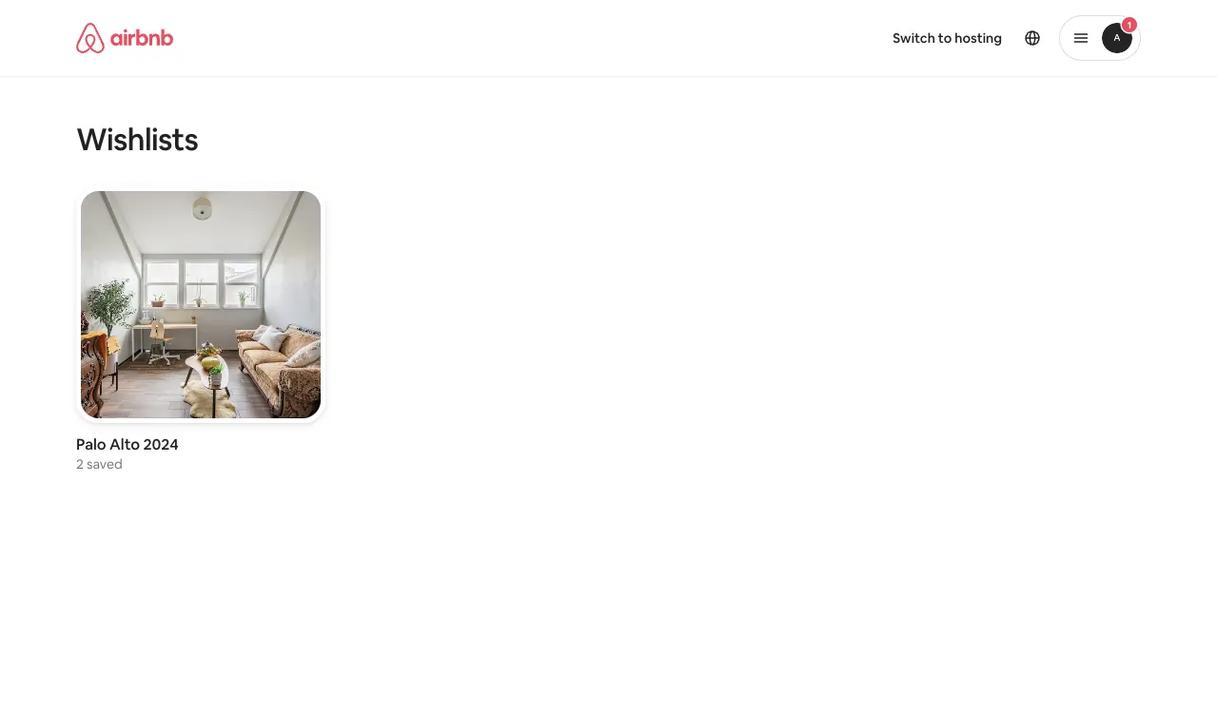 Task type: locate. For each thing, give the bounding box(es) containing it.
2024
[[143, 435, 179, 454]]

switch to hosting link
[[881, 18, 1013, 58]]

palo
[[76, 435, 106, 454]]

profile element
[[631, 0, 1141, 76]]

hosting
[[955, 29, 1002, 47]]

2
[[76, 456, 84, 473]]

alto
[[109, 435, 140, 454]]

switch
[[893, 29, 935, 47]]

switch to hosting
[[893, 29, 1002, 47]]



Task type: describe. For each thing, give the bounding box(es) containing it.
saved
[[87, 456, 122, 473]]

1
[[1127, 19, 1132, 31]]

to
[[938, 29, 952, 47]]

palo alto 2024 2 saved
[[76, 435, 179, 473]]

wishlists
[[76, 119, 198, 159]]

1 button
[[1059, 15, 1141, 61]]



Task type: vqa. For each thing, say whether or not it's contained in the screenshot.
"What's" to the left
no



